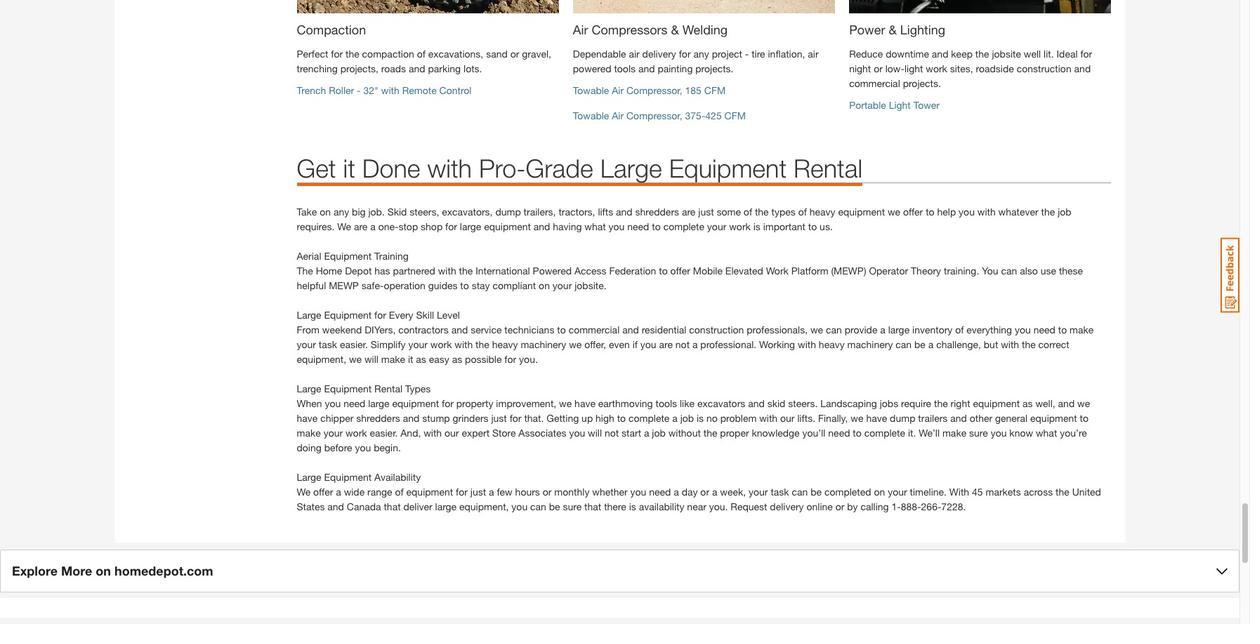 Task type: locate. For each thing, give the bounding box(es) containing it.
more
[[61, 564, 92, 579]]

1 vertical spatial our
[[445, 428, 459, 440]]

1 vertical spatial not
[[605, 428, 619, 440]]

1 horizontal spatial we
[[338, 221, 351, 233]]

0 vertical spatial complete
[[664, 221, 705, 233]]

2 horizontal spatial offer
[[904, 206, 924, 218]]

1 vertical spatial is
[[697, 413, 704, 425]]

everything
[[967, 324, 1013, 336]]

1 horizontal spatial are
[[660, 339, 673, 351]]

on up 'calling'
[[875, 487, 886, 499]]

easier. inside large equipment for every skill level from weekend diyers, contractors and service technicians to commercial and residential construction professionals, we can provide a large inventory of everything you need to make your task easier. simplify your work with the heavy machinery we offer, even if you are not a professional. working with heavy machinery can be a challenge, but with the correct equipment, we will make it as easy as possible for you.
[[340, 339, 368, 351]]

that
[[384, 501, 401, 513], [585, 501, 602, 513]]

and up and,
[[403, 413, 420, 425]]

you right help
[[959, 206, 975, 218]]

construction inside the reduce downtime and keep the jobsite well lit. ideal for night or low-light work sites, roadside construction and commercial projects.
[[1017, 63, 1072, 75]]

large equipment rental types when you need large equipment for property improvement, we have earthmoving tools like excavators and skid steers. landscaping jobs require the right equipment as well, and we have chipper shredders and stump grinders just for that. getting up high to complete a job is no problem with our lifts. finally, we have dump trailers and other general equipment to make your work easier. and, with our expert store associates you will not start a job without the proper knowledge you'll need to complete it. we'll make sure you know what you're doing before you begin.
[[297, 383, 1091, 454]]

be
[[915, 339, 926, 351], [811, 487, 822, 499], [549, 501, 561, 513]]

our down skid
[[781, 413, 795, 425]]

is inside large equipment availability we offer a wide range of equipment for just a few hours or monthly whether you need a day or a week, your task can be completed on your timeline. with 45 markets across the united states and canada that deliver large equipment, you can be sure that there is availability near you. request delivery online or by calling 1-888-266-7228.
[[629, 501, 637, 513]]

air for towable air compressor, 185 cfm
[[612, 85, 624, 97]]

proper
[[721, 428, 750, 440]]

2 horizontal spatial as
[[1023, 398, 1034, 410]]

across
[[1024, 487, 1054, 499]]

dump inside large equipment rental types when you need large equipment for property improvement, we have earthmoving tools like excavators and skid steers. landscaping jobs require the right equipment as well, and we have chipper shredders and stump grinders just for that. getting up high to complete a job is no problem with our lifts. finally, we have dump trailers and other general equipment to make your work easier. and, with our expert store associates you will not start a job without the proper knowledge you'll need to complete it. we'll make sure you know what you're doing before you begin.
[[891, 413, 916, 425]]

1 vertical spatial it
[[408, 354, 414, 366]]

and down right at the right bottom of page
[[951, 413, 968, 425]]

on
[[320, 206, 331, 218], [539, 280, 550, 292], [875, 487, 886, 499], [96, 564, 111, 579]]

few
[[497, 487, 513, 499]]

low-
[[886, 63, 905, 75]]

towable for towable air compressor, 375-425 cfm
[[573, 110, 610, 122]]

1 vertical spatial you.
[[710, 501, 728, 513]]

ideal
[[1057, 48, 1078, 60]]

are
[[682, 206, 696, 218], [354, 221, 368, 233], [660, 339, 673, 351]]

construction for roadside
[[1017, 63, 1072, 75]]

the left united
[[1056, 487, 1070, 499]]

shop
[[421, 221, 443, 233]]

your down "from" on the left bottom
[[297, 339, 316, 351]]

projects. down 'light'
[[904, 78, 942, 90]]

large up "from" on the left bottom
[[297, 309, 322, 321]]

need
[[628, 221, 650, 233], [1034, 324, 1056, 336], [344, 398, 366, 410], [829, 428, 851, 440], [650, 487, 671, 499]]

equipment, inside large equipment availability we offer a wide range of equipment for just a few hours or monthly whether you need a day or a week, your task can be completed on your timeline. with 45 markets across the united states and canada that deliver large equipment, you can be sure that there is availability near you. request delivery online or by calling 1-888-266-7228.
[[460, 501, 509, 513]]

0 vertical spatial is
[[754, 221, 761, 233]]

0 vertical spatial dump
[[496, 206, 521, 218]]

the
[[346, 48, 360, 60], [976, 48, 990, 60], [755, 206, 769, 218], [1042, 206, 1056, 218], [459, 265, 473, 277], [476, 339, 490, 351], [1023, 339, 1036, 351], [935, 398, 949, 410], [704, 428, 718, 440], [1056, 487, 1070, 499]]

on inside large equipment availability we offer a wide range of equipment for just a few hours or monthly whether you need a day or a week, your task can be completed on your timeline. with 45 markets across the united states and canada that deliver large equipment, you can be sure that there is availability near you. request delivery online or by calling 1-888-266-7228.
[[875, 487, 886, 499]]

1 vertical spatial dump
[[891, 413, 916, 425]]

sand
[[486, 48, 508, 60]]

have up 'up'
[[575, 398, 596, 410]]

0 horizontal spatial rental
[[375, 383, 403, 395]]

0 vertical spatial tools
[[615, 63, 636, 75]]

require
[[902, 398, 932, 410]]

need up federation
[[628, 221, 650, 233]]

a left wide
[[336, 487, 341, 499]]

1 vertical spatial tools
[[656, 398, 678, 410]]

you. inside large equipment availability we offer a wide range of equipment for just a few hours or monthly whether you need a day or a week, your task can be completed on your timeline. with 45 markets across the united states and canada that deliver large equipment, you can be sure that there is availability near you. request delivery online or by calling 1-888-266-7228.
[[710, 501, 728, 513]]

we
[[888, 206, 901, 218], [811, 324, 824, 336], [569, 339, 582, 351], [349, 354, 362, 366], [559, 398, 572, 410], [1078, 398, 1091, 410], [851, 413, 864, 425]]

skid
[[388, 206, 407, 218]]

2 vertical spatial offer
[[313, 487, 333, 499]]

dependable
[[573, 48, 627, 60]]

1 horizontal spatial be
[[811, 487, 822, 499]]

equipment, inside large equipment for every skill level from weekend diyers, contractors and service technicians to commercial and residential construction professionals, we can provide a large inventory of everything you need to make your task easier. simplify your work with the heavy machinery we offer, even if you are not a professional. working with heavy machinery can be a challenge, but with the correct equipment, we will make it as easy as possible for you.
[[297, 354, 347, 366]]

0 vertical spatial any
[[694, 48, 710, 60]]

equipment up deliver
[[407, 487, 453, 499]]

with up guides
[[438, 265, 457, 277]]

large inside large equipment availability we offer a wide range of equipment for just a few hours or monthly whether you need a day or a week, your task can be completed on your timeline. with 45 markets across the united states and canada that deliver large equipment, you can be sure that there is availability near you. request delivery online or by calling 1-888-266-7228.
[[297, 472, 322, 484]]

dependable air delivery for any project - tire inflation, air powered tools and painting projects.
[[573, 48, 819, 75]]

a left week,
[[713, 487, 718, 499]]

equipment inside large equipment rental types when you need large equipment for property improvement, we have earthmoving tools like excavators and skid steers. landscaping jobs require the right equipment as well, and we have chipper shredders and stump grinders just for that. getting up high to complete a job is no problem with our lifts. finally, we have dump trailers and other general equipment to make your work easier. and, with our expert store associates you will not start a job without the proper knowledge you'll need to complete it. we'll make sure you know what you're doing before you begin.
[[324, 383, 372, 395]]

towable air compressor, 375-425 cfm link
[[573, 110, 746, 122]]

air down 'dependable' on the top
[[612, 85, 624, 97]]

be inside large equipment for every skill level from weekend diyers, contractors and service technicians to commercial and residential construction professionals, we can provide a large inventory of everything you need to make your task easier. simplify your work with the heavy machinery we offer, even if you are not a professional. working with heavy machinery can be a challenge, but with the correct equipment, we will make it as easy as possible for you.
[[915, 339, 926, 351]]

1 horizontal spatial rental
[[794, 153, 863, 184]]

2 towable from the top
[[573, 110, 610, 122]]

delivery left the online
[[771, 501, 804, 513]]

dump
[[496, 206, 521, 218], [891, 413, 916, 425]]

for left few
[[456, 487, 468, 499]]

0 horizontal spatial sure
[[563, 501, 582, 513]]

commercial inside large equipment for every skill level from weekend diyers, contractors and service technicians to commercial and residential construction professionals, we can provide a large inventory of everything you need to make your task easier. simplify your work with the heavy machinery we offer, even if you are not a professional. working with heavy machinery can be a challenge, but with the correct equipment, we will make it as easy as possible for you.
[[569, 324, 620, 336]]

machinery down provide
[[848, 339, 894, 351]]

compressors
[[592, 22, 668, 38]]

equipment for for
[[324, 472, 372, 484]]

tools inside large equipment rental types when you need large equipment for property improvement, we have earthmoving tools like excavators and skid steers. landscaping jobs require the right equipment as well, and we have chipper shredders and stump grinders just for that. getting up high to complete a job is no problem with our lifts. finally, we have dump trailers and other general equipment to make your work easier. and, with our expert store associates you will not start a job without the proper knowledge you'll need to complete it. we'll make sure you know what you're doing before you begin.
[[656, 398, 678, 410]]

large up when
[[297, 383, 322, 395]]

trench roller - 32" with remote control
[[297, 85, 472, 97]]

0 vertical spatial compressor,
[[627, 85, 683, 97]]

equipment for and
[[324, 309, 372, 321]]

the inside the reduce downtime and keep the jobsite well lit. ideal for night or low-light work sites, roadside construction and commercial projects.
[[976, 48, 990, 60]]

large up begin.
[[368, 398, 390, 410]]

0 horizontal spatial commercial
[[569, 324, 620, 336]]

your down "some"
[[708, 221, 727, 233]]

0 vertical spatial construction
[[1017, 63, 1072, 75]]

0 horizontal spatial just
[[471, 487, 486, 499]]

your inside large equipment rental types when you need large equipment for property improvement, we have earthmoving tools like excavators and skid steers. landscaping jobs require the right equipment as well, and we have chipper shredders and stump grinders just for that. getting up high to complete a job is no problem with our lifts. finally, we have dump trailers and other general equipment to make your work easier. and, with our expert store associates you will not start a job without the proper knowledge you'll need to complete it. we'll make sure you know what you're doing before you begin.
[[324, 428, 343, 440]]

1 & from the left
[[672, 22, 680, 38]]

1 towable from the top
[[573, 85, 610, 97]]

equipment up (mewp)
[[839, 206, 886, 218]]

0 vertical spatial not
[[676, 339, 690, 351]]

equipment inside large equipment for every skill level from weekend diyers, contractors and service technicians to commercial and residential construction professionals, we can provide a large inventory of everything you need to make your task easier. simplify your work with the heavy machinery we offer, even if you are not a professional. working with heavy machinery can be a challenge, but with the correct equipment, we will make it as easy as possible for you.
[[324, 309, 372, 321]]

lots.
[[464, 63, 482, 75]]

need up correct at the bottom right of page
[[1034, 324, 1056, 336]]

help
[[938, 206, 957, 218]]

for inside large equipment availability we offer a wide range of equipment for just a few hours or monthly whether you need a day or a week, your task can be completed on your timeline. with 45 markets across the united states and canada that deliver large equipment, you can be sure that there is availability near you. request delivery online or by calling 1-888-266-7228.
[[456, 487, 468, 499]]

0 vertical spatial -
[[746, 48, 749, 60]]

types
[[772, 206, 796, 218]]

offer left help
[[904, 206, 924, 218]]

big
[[352, 206, 366, 218]]

associates
[[519, 428, 567, 440]]

1 vertical spatial air
[[612, 85, 624, 97]]

for inside the take on any big job. skid steers, excavators, dump trailers, tractors, lifts and shredders are just some of the types of heavy equipment we offer to help you with whatever the job requires. we are a one-stop shop for large equipment and having what you need to complete your work is important to us.
[[446, 221, 457, 233]]

0 vertical spatial shredders
[[636, 206, 680, 218]]

air up 'dependable' on the top
[[573, 22, 589, 38]]

0 vertical spatial task
[[319, 339, 337, 351]]

2 vertical spatial job
[[652, 428, 666, 440]]

0 vertical spatial cfm
[[705, 85, 726, 97]]

1 vertical spatial offer
[[671, 265, 691, 277]]

you down lifts
[[609, 221, 625, 233]]

2 vertical spatial is
[[629, 501, 637, 513]]

1 vertical spatial task
[[771, 487, 790, 499]]

1 horizontal spatial any
[[694, 48, 710, 60]]

commercial
[[850, 78, 901, 90], [569, 324, 620, 336]]

air down towable air compressor, 185 cfm
[[612, 110, 624, 122]]

projects. inside the dependable air delivery for any project - tire inflation, air powered tools and painting projects.
[[696, 63, 734, 75]]

not
[[676, 339, 690, 351], [605, 428, 619, 440]]

work inside large equipment for every skill level from weekend diyers, contractors and service technicians to commercial and residential construction professionals, we can provide a large inventory of everything you need to make your task easier. simplify your work with the heavy machinery we offer, even if you are not a professional. working with heavy machinery can be a challenge, but with the correct equipment, we will make it as easy as possible for you.
[[431, 339, 452, 351]]

1 vertical spatial commercial
[[569, 324, 620, 336]]

compressor, for 185
[[627, 85, 683, 97]]

complete up aerial equipment training the home depot has partnered with the international powered access federation to offer mobile elevated work platform (mewp) operator theory training. you can also use these helpful mewp safe-operation guides to stay compliant on your jobsite.
[[664, 221, 705, 233]]

for up stump
[[442, 398, 454, 410]]

0 horizontal spatial we
[[297, 487, 311, 499]]

are down the residential
[[660, 339, 673, 351]]

it.
[[909, 428, 917, 440]]

large left inventory
[[889, 324, 910, 336]]

equipment inside aerial equipment training the home depot has partnered with the international powered access federation to offer mobile elevated work platform (mewp) operator theory training. you can also use these helpful mewp safe-operation guides to stay compliant on your jobsite.
[[324, 250, 372, 262]]

is left important
[[754, 221, 761, 233]]

and inside large equipment availability we offer a wide range of equipment for just a few hours or monthly whether you need a day or a week, your task can be completed on your timeline. with 45 markets across the united states and canada that deliver large equipment, you can be sure that there is availability near you. request delivery online or by calling 1-888-266-7228.
[[328, 501, 344, 513]]

the up trailers
[[935, 398, 949, 410]]

0 horizontal spatial be
[[549, 501, 561, 513]]

be down monthly
[[549, 501, 561, 513]]

be down inventory
[[915, 339, 926, 351]]

0 horizontal spatial tools
[[615, 63, 636, 75]]

equipment down "trailers,"
[[484, 221, 531, 233]]

1 horizontal spatial equipment,
[[460, 501, 509, 513]]

0 horizontal spatial not
[[605, 428, 619, 440]]

not inside large equipment rental types when you need large equipment for property improvement, we have earthmoving tools like excavators and skid steers. landscaping jobs require the right equipment as well, and we have chipper shredders and stump grinders just for that. getting up high to complete a job is no problem with our lifts. finally, we have dump trailers and other general equipment to make your work easier. and, with our expert store associates you will not start a job without the proper knowledge you'll need to complete it. we'll make sure you know what you're doing before you begin.
[[605, 428, 619, 440]]

what inside large equipment rental types when you need large equipment for property improvement, we have earthmoving tools like excavators and skid steers. landscaping jobs require the right equipment as well, and we have chipper shredders and stump grinders just for that. getting up high to complete a job is no problem with our lifts. finally, we have dump trailers and other general equipment to make your work easier. and, with our expert store associates you will not start a job without the proper knowledge you'll need to complete it. we'll make sure you know what you're doing before you begin.
[[1037, 428, 1058, 440]]

2 & from the left
[[889, 22, 897, 38]]

1 machinery from the left
[[521, 339, 567, 351]]

job left without
[[652, 428, 666, 440]]

towable air compressor, 185 cfm
[[573, 85, 726, 97]]

federation
[[610, 265, 657, 277]]

1 horizontal spatial what
[[1037, 428, 1058, 440]]

for up painting
[[679, 48, 691, 60]]

easier. inside large equipment rental types when you need large equipment for property improvement, we have earthmoving tools like excavators and skid steers. landscaping jobs require the right equipment as well, and we have chipper shredders and stump grinders just for that. getting up high to complete a job is no problem with our lifts. finally, we have dump trailers and other general equipment to make your work easier. and, with our expert store associates you will not start a job without the proper knowledge you'll need to complete it. we'll make sure you know what you're doing before you begin.
[[370, 428, 398, 440]]

(mewp)
[[832, 265, 867, 277]]

construction
[[1017, 63, 1072, 75], [690, 324, 745, 336]]

0 vertical spatial commercial
[[850, 78, 901, 90]]

2 vertical spatial be
[[549, 501, 561, 513]]

0 horizontal spatial any
[[334, 206, 349, 218]]

to up you're
[[1081, 413, 1089, 425]]

a
[[371, 221, 376, 233], [881, 324, 886, 336], [693, 339, 698, 351], [929, 339, 934, 351], [673, 413, 678, 425], [644, 428, 650, 440], [336, 487, 341, 499], [489, 487, 494, 499], [674, 487, 679, 499], [713, 487, 718, 499]]

other
[[970, 413, 993, 425]]

improvement,
[[496, 398, 557, 410]]

we down the landscaping
[[851, 413, 864, 425]]

compressor, up towable air compressor, 375-425 cfm
[[627, 85, 683, 97]]

0 vertical spatial towable
[[573, 85, 610, 97]]

0 vertical spatial we
[[338, 221, 351, 233]]

easier.
[[340, 339, 368, 351], [370, 428, 398, 440]]

delivery inside large equipment availability we offer a wide range of equipment for just a few hours or monthly whether you need a day or a week, your task can be completed on your timeline. with 45 markets across the united states and canada that deliver large equipment, you can be sure that there is availability near you. request delivery online or by calling 1-888-266-7228.
[[771, 501, 804, 513]]

1 horizontal spatial offer
[[671, 265, 691, 277]]

1 vertical spatial are
[[354, 221, 368, 233]]

0 vertical spatial rental
[[794, 153, 863, 184]]

we up getting
[[559, 398, 572, 410]]

it left easy
[[408, 354, 414, 366]]

1 vertical spatial easier.
[[370, 428, 398, 440]]

will inside large equipment for every skill level from weekend diyers, contractors and service technicians to commercial and residential construction professionals, we can provide a large inventory of everything you need to make your task easier. simplify your work with the heavy machinery we offer, even if you are not a professional. working with heavy machinery can be a challenge, but with the correct equipment, we will make it as easy as possible for you.
[[365, 354, 379, 366]]

0 horizontal spatial projects.
[[696, 63, 734, 75]]

excavators
[[698, 398, 746, 410]]

air compressors & welding
[[573, 22, 728, 38]]

1 horizontal spatial will
[[588, 428, 602, 440]]

on right more
[[96, 564, 111, 579]]

0 vertical spatial are
[[682, 206, 696, 218]]

have
[[575, 398, 596, 410], [297, 413, 318, 425], [867, 413, 888, 425]]

1 horizontal spatial dump
[[891, 413, 916, 425]]

keep
[[952, 48, 973, 60]]

1 horizontal spatial sure
[[970, 428, 989, 440]]

one-
[[379, 221, 399, 233]]

2 horizontal spatial just
[[699, 206, 714, 218]]

0 horizontal spatial that
[[384, 501, 401, 513]]

just inside large equipment availability we offer a wide range of equipment for just a few hours or monthly whether you need a day or a week, your task can be completed on your timeline. with 45 markets across the united states and canada that deliver large equipment, you can be sure that there is availability near you. request delivery online or by calling 1-888-266-7228.
[[471, 487, 486, 499]]

well,
[[1036, 398, 1056, 410]]

training.
[[945, 265, 980, 277]]

landscaping
[[821, 398, 878, 410]]

0 vertical spatial offer
[[904, 206, 924, 218]]

1 horizontal spatial have
[[575, 398, 596, 410]]

not down the residential
[[676, 339, 690, 351]]

or right hours
[[543, 487, 552, 499]]

large inside large equipment for every skill level from weekend diyers, contractors and service technicians to commercial and residential construction professionals, we can provide a large inventory of everything you need to make your task easier. simplify your work with the heavy machinery we offer, even if you are not a professional. working with heavy machinery can be a challenge, but with the correct equipment, we will make it as easy as possible for you.
[[297, 309, 322, 321]]

complete up start
[[629, 413, 670, 425]]

air
[[629, 48, 640, 60], [808, 48, 819, 60]]

equipment inside large equipment availability we offer a wide range of equipment for just a few hours or monthly whether you need a day or a week, your task can be completed on your timeline. with 45 markets across the united states and canada that deliver large equipment, you can be sure that there is availability near you. request delivery online or by calling 1-888-266-7228.
[[324, 472, 372, 484]]

what down lifts
[[585, 221, 606, 233]]

make
[[1070, 324, 1095, 336], [381, 354, 406, 366], [297, 428, 321, 440], [943, 428, 967, 440]]

timeline.
[[911, 487, 947, 499]]

equipment down 'well,'
[[1031, 413, 1078, 425]]

0 vertical spatial our
[[781, 413, 795, 425]]

32"
[[364, 85, 379, 97]]

0 vertical spatial easier.
[[340, 339, 368, 351]]

1-
[[892, 501, 902, 513]]

just up the store
[[492, 413, 507, 425]]

you up the availability
[[631, 487, 647, 499]]

your inside aerial equipment training the home depot has partnered with the international powered access federation to offer mobile elevated work platform (mewp) operator theory training. you can also use these helpful mewp safe-operation guides to stay compliant on your jobsite.
[[553, 280, 572, 292]]

air
[[573, 22, 589, 38], [612, 85, 624, 97], [612, 110, 624, 122]]

the inside large equipment availability we offer a wide range of equipment for just a few hours or monthly whether you need a day or a week, your task can be completed on your timeline. with 45 markets across the united states and canada that deliver large equipment, you can be sure that there is availability near you. request delivery online or by calling 1-888-266-7228.
[[1056, 487, 1070, 499]]

1 vertical spatial delivery
[[771, 501, 804, 513]]

& left welding on the right of the page
[[672, 22, 680, 38]]

compressor,
[[627, 85, 683, 97], [627, 110, 683, 122]]

on inside dropdown button
[[96, 564, 111, 579]]

any left big
[[334, 206, 349, 218]]

and up if
[[623, 324, 639, 336]]

task
[[319, 339, 337, 351], [771, 487, 790, 499]]

access
[[575, 265, 607, 277]]

as left 'well,'
[[1023, 398, 1034, 410]]

1 vertical spatial job
[[681, 413, 694, 425]]

1 horizontal spatial as
[[452, 354, 463, 366]]

aerial
[[297, 250, 322, 262]]

1 horizontal spatial &
[[889, 22, 897, 38]]

trench roller - 32" with remote control link
[[297, 85, 472, 97]]

commercial down night
[[850, 78, 901, 90]]

0 horizontal spatial our
[[445, 428, 459, 440]]

no
[[707, 413, 718, 425]]

1 compressor, from the top
[[627, 85, 683, 97]]

sites,
[[951, 63, 974, 75]]

welding
[[683, 22, 728, 38]]

tools
[[615, 63, 636, 75], [656, 398, 678, 410]]

to up correct at the bottom right of page
[[1059, 324, 1068, 336]]

construction down lit. at the top of the page
[[1017, 63, 1072, 75]]

2 vertical spatial air
[[612, 110, 624, 122]]

is right there
[[629, 501, 637, 513]]

0 horizontal spatial you.
[[519, 354, 538, 366]]

you. inside large equipment for every skill level from weekend diyers, contractors and service technicians to commercial and residential construction professionals, we can provide a large inventory of everything you need to make your task easier. simplify your work with the heavy machinery we offer, even if you are not a professional. working with heavy machinery can be a challenge, but with the correct equipment, we will make it as easy as possible for you.
[[519, 354, 538, 366]]

there
[[605, 501, 627, 513]]

work inside the reduce downtime and keep the jobsite well lit. ideal for night or low-light work sites, roadside construction and commercial projects.
[[926, 63, 948, 75]]

2 air from the left
[[808, 48, 819, 60]]

the left types
[[755, 206, 769, 218]]

high
[[596, 413, 615, 425]]

light
[[905, 63, 924, 75]]

0 horizontal spatial air
[[629, 48, 640, 60]]

0 horizontal spatial is
[[629, 501, 637, 513]]

work right 'light'
[[926, 63, 948, 75]]

construction inside large equipment for every skill level from weekend diyers, contractors and service technicians to commercial and residential construction professionals, we can provide a large inventory of everything you need to make your task easier. simplify your work with the heavy machinery we offer, even if you are not a professional. working with heavy machinery can be a challenge, but with the correct equipment, we will make it as easy as possible for you.
[[690, 324, 745, 336]]

0 vertical spatial be
[[915, 339, 926, 351]]

we inside large equipment availability we offer a wide range of equipment for just a few hours or monthly whether you need a day or a week, your task can be completed on your timeline. with 45 markets across the united states and canada that deliver large equipment, you can be sure that there is availability near you. request delivery online or by calling 1-888-266-7228.
[[297, 487, 311, 499]]

task inside large equipment availability we offer a wide range of equipment for just a few hours or monthly whether you need a day or a week, your task can be completed on your timeline. with 45 markets across the united states and canada that deliver large equipment, you can be sure that there is availability near you. request delivery online or by calling 1-888-266-7228.
[[771, 487, 790, 499]]

- left 32"
[[357, 85, 361, 97]]

easy
[[429, 354, 450, 366]]

large inside large equipment rental types when you need large equipment for property improvement, we have earthmoving tools like excavators and skid steers. landscaping jobs require the right equipment as well, and we have chipper shredders and stump grinders just for that. getting up high to complete a job is no problem with our lifts. finally, we have dump trailers and other general equipment to make your work easier. and, with our expert store associates you will not start a job without the proper knowledge you'll need to complete it. we'll make sure you know what you're doing before you begin.
[[297, 383, 322, 395]]

2 vertical spatial are
[[660, 339, 673, 351]]

1 horizontal spatial it
[[408, 354, 414, 366]]

1 horizontal spatial shredders
[[636, 206, 680, 218]]

offer,
[[585, 339, 607, 351]]

have down the jobs
[[867, 413, 888, 425]]

cfm
[[705, 85, 726, 97], [725, 110, 746, 122]]

roadside
[[977, 63, 1015, 75]]

grinders
[[453, 413, 489, 425]]

1 horizontal spatial is
[[697, 413, 704, 425]]

complete left it.
[[865, 428, 906, 440]]

from
[[297, 324, 320, 336]]

the up roadside
[[976, 48, 990, 60]]

1 that from the left
[[384, 501, 401, 513]]

2 horizontal spatial are
[[682, 206, 696, 218]]

knowledge
[[752, 428, 800, 440]]

with inside aerial equipment training the home depot has partnered with the international powered access federation to offer mobile elevated work platform (mewp) operator theory training. you can also use these helpful mewp safe-operation guides to stay compliant on your jobsite.
[[438, 265, 457, 277]]

offer
[[904, 206, 924, 218], [671, 265, 691, 277], [313, 487, 333, 499]]

1 horizontal spatial air
[[808, 48, 819, 60]]

us.
[[820, 221, 833, 233]]

1 vertical spatial any
[[334, 206, 349, 218]]

complete inside the take on any big job. skid steers, excavators, dump trailers, tractors, lifts and shredders are just some of the types of heavy equipment we offer to help you with whatever the job requires. we are a one-stop shop for large equipment and having what you need to complete your work is important to us.
[[664, 221, 705, 233]]

equipment for international
[[324, 250, 372, 262]]

tools inside the dependable air delivery for any project - tire inflation, air powered tools and painting projects.
[[615, 63, 636, 75]]

shredders up begin.
[[357, 413, 400, 425]]

we up states
[[297, 487, 311, 499]]

commercial inside the reduce downtime and keep the jobsite well lit. ideal for night or low-light work sites, roadside construction and commercial projects.
[[850, 78, 901, 90]]

for inside perfect for the compaction of excavations, sand or gravel, trenching projects, roads and parking lots.
[[331, 48, 343, 60]]

1 vertical spatial just
[[492, 413, 507, 425]]

0 horizontal spatial -
[[357, 85, 361, 97]]

platform
[[792, 265, 829, 277]]

equipment for property
[[324, 383, 372, 395]]

it
[[343, 153, 356, 184], [408, 354, 414, 366]]

will down the simplify
[[365, 354, 379, 366]]

your up request on the right of the page
[[749, 487, 769, 499]]

or inside perfect for the compaction of excavations, sand or gravel, trenching projects, roads and parking lots.
[[511, 48, 520, 60]]

air down compressors
[[629, 48, 640, 60]]

0 horizontal spatial equipment,
[[297, 354, 347, 366]]

1 vertical spatial -
[[357, 85, 361, 97]]

1 horizontal spatial just
[[492, 413, 507, 425]]

make down the simplify
[[381, 354, 406, 366]]

0 vertical spatial projects.
[[696, 63, 734, 75]]

large for a
[[297, 472, 322, 484]]

projects,
[[341, 63, 379, 75]]

feedback link image
[[1221, 238, 1240, 313]]

light
[[890, 99, 911, 111]]

1 vertical spatial equipment,
[[460, 501, 509, 513]]

compressor, for 375-
[[627, 110, 683, 122]]

1 horizontal spatial job
[[681, 413, 694, 425]]

large up lifts
[[601, 153, 663, 184]]

rental up us.
[[794, 153, 863, 184]]

easier. up begin.
[[370, 428, 398, 440]]

1 horizontal spatial that
[[585, 501, 602, 513]]

0 horizontal spatial are
[[354, 221, 368, 233]]

equipment
[[839, 206, 886, 218], [484, 221, 531, 233], [393, 398, 439, 410], [974, 398, 1021, 410], [1031, 413, 1078, 425], [407, 487, 453, 499]]

1 vertical spatial shredders
[[357, 413, 400, 425]]

pro-
[[479, 153, 526, 184]]

whatever
[[999, 206, 1039, 218]]

offer inside the take on any big job. skid steers, excavators, dump trailers, tractors, lifts and shredders are just some of the types of heavy equipment we offer to help you with whatever the job requires. we are a one-stop shop for large equipment and having what you need to complete your work is important to us.
[[904, 206, 924, 218]]

1 vertical spatial will
[[588, 428, 602, 440]]

2 compressor, from the top
[[627, 110, 683, 122]]

lit.
[[1044, 48, 1055, 60]]

skill
[[416, 309, 434, 321]]

your down chipper
[[324, 428, 343, 440]]

homedepot.com
[[115, 564, 213, 579]]

partnered
[[393, 265, 436, 277]]

0 vertical spatial job
[[1059, 206, 1072, 218]]

equipment up wide
[[324, 472, 372, 484]]

can right you
[[1002, 265, 1018, 277]]

we inside the take on any big job. skid steers, excavators, dump trailers, tractors, lifts and shredders are just some of the types of heavy equipment we offer to help you with whatever the job requires. we are a one-stop shop for large equipment and having what you need to complete your work is important to us.
[[888, 206, 901, 218]]

0 horizontal spatial machinery
[[521, 339, 567, 351]]

tools down 'dependable' on the top
[[615, 63, 636, 75]]

0 horizontal spatial easier.
[[340, 339, 368, 351]]

your down powered
[[553, 280, 572, 292]]

2 horizontal spatial job
[[1059, 206, 1072, 218]]



Task type: vqa. For each thing, say whether or not it's contained in the screenshot.
Home link
no



Task type: describe. For each thing, give the bounding box(es) containing it.
what inside the take on any big job. skid steers, excavators, dump trailers, tractors, lifts and shredders are just some of the types of heavy equipment we offer to help you with whatever the job requires. we are a one-stop shop for large equipment and having what you need to complete your work is important to us.
[[585, 221, 606, 233]]

canada
[[347, 501, 381, 513]]

we up you're
[[1078, 398, 1091, 410]]

you left begin.
[[355, 442, 371, 454]]

a left few
[[489, 487, 494, 499]]

compaction image
[[297, 0, 559, 14]]

lifts.
[[798, 413, 816, 425]]

a right start
[[644, 428, 650, 440]]

for inside the dependable air delivery for any project - tire inflation, air powered tools and painting projects.
[[679, 48, 691, 60]]

heavy inside the take on any big job. skid steers, excavators, dump trailers, tractors, lifts and shredders are just some of the types of heavy equipment we offer to help you with whatever the job requires. we are a one-stop shop for large equipment and having what you need to complete your work is important to us.
[[810, 206, 836, 218]]

is inside large equipment rental types when you need large equipment for property improvement, we have earthmoving tools like excavators and skid steers. landscaping jobs require the right equipment as well, and we have chipper shredders and stump grinders just for that. getting up high to complete a job is no problem with our lifts. finally, we have dump trailers and other general equipment to make your work easier. and, with our expert store associates you will not start a job without the proper knowledge you'll need to complete it. we'll make sure you know what you're doing before you begin.
[[697, 413, 704, 425]]

project
[[712, 48, 743, 60]]

correct
[[1039, 339, 1070, 351]]

projects. inside the reduce downtime and keep the jobsite well lit. ideal for night or low-light work sites, roadside construction and commercial projects.
[[904, 78, 942, 90]]

the inside aerial equipment training the home depot has partnered with the international powered access federation to offer mobile elevated work platform (mewp) operator theory training. you can also use these helpful mewp safe-operation guides to stay compliant on your jobsite.
[[459, 265, 473, 277]]

the
[[297, 265, 313, 277]]

you down general at the bottom of the page
[[991, 428, 1007, 440]]

power & lighting image
[[850, 0, 1112, 14]]

your up 1-
[[888, 487, 908, 499]]

you down hours
[[512, 501, 528, 513]]

deliver
[[404, 501, 433, 513]]

perfect for the compaction of excavations, sand or gravel, trenching projects, roads and parking lots.
[[297, 48, 552, 75]]

with up excavators, on the left
[[428, 153, 472, 184]]

you right if
[[641, 339, 657, 351]]

requires.
[[297, 221, 335, 233]]

job inside the take on any big job. skid steers, excavators, dump trailers, tractors, lifts and shredders are just some of the types of heavy equipment we offer to help you with whatever the job requires. we are a one-stop shop for large equipment and having what you need to complete your work is important to us.
[[1059, 206, 1072, 218]]

take
[[297, 206, 317, 218]]

explore
[[12, 564, 58, 579]]

jobsite
[[993, 48, 1022, 60]]

level
[[437, 309, 460, 321]]

you down 'up'
[[570, 428, 586, 440]]

2 machinery from the left
[[848, 339, 894, 351]]

hours
[[516, 487, 540, 499]]

with right the working
[[798, 339, 817, 351]]

to up federation
[[652, 221, 661, 233]]

completed
[[825, 487, 872, 499]]

states
[[297, 501, 325, 513]]

0 horizontal spatial have
[[297, 413, 318, 425]]

dump inside the take on any big job. skid steers, excavators, dump trailers, tractors, lifts and shredders are just some of the types of heavy equipment we offer to help you with whatever the job requires. we are a one-stop shop for large equipment and having what you need to complete your work is important to us.
[[496, 206, 521, 218]]

trench
[[297, 85, 326, 97]]

with inside the take on any big job. skid steers, excavators, dump trailers, tractors, lifts and shredders are just some of the types of heavy equipment we offer to help you with whatever the job requires. we are a one-stop shop for large equipment and having what you need to complete your work is important to us.
[[978, 206, 996, 218]]

large inside large equipment rental types when you need large equipment for property improvement, we have earthmoving tools like excavators and skid steers. landscaping jobs require the right equipment as well, and we have chipper shredders and stump grinders just for that. getting up high to complete a job is no problem with our lifts. finally, we have dump trailers and other general equipment to make your work easier. and, with our expert store associates you will not start a job without the proper knowledge you'll need to complete it. we'll make sure you know what you're doing before you begin.
[[368, 398, 390, 410]]

job.
[[369, 206, 385, 218]]

work inside large equipment rental types when you need large equipment for property improvement, we have earthmoving tools like excavators and skid steers. landscaping jobs require the right equipment as well, and we have chipper shredders and stump grinders just for that. getting up high to complete a job is no problem with our lifts. finally, we have dump trailers and other general equipment to make your work easier. and, with our expert store associates you will not start a job without the proper knowledge you'll need to complete it. we'll make sure you know what you're doing before you begin.
[[346, 428, 367, 440]]

you right everything
[[1016, 324, 1032, 336]]

need inside large equipment for every skill level from weekend diyers, contractors and service technicians to commercial and residential construction professionals, we can provide a large inventory of everything you need to make your task easier. simplify your work with the heavy machinery we offer, even if you are not a professional. working with heavy machinery can be a challenge, but with the correct equipment, we will make it as easy as possible for you.
[[1034, 324, 1056, 336]]

air compressors & welding image
[[573, 0, 836, 14]]

any inside the dependable air delivery for any project - tire inflation, air powered tools and painting projects.
[[694, 48, 710, 60]]

well
[[1025, 48, 1042, 60]]

or left "by"
[[836, 501, 845, 513]]

up
[[582, 413, 593, 425]]

reduce downtime and keep the jobsite well lit. ideal for night or low-light work sites, roadside construction and commercial projects.
[[850, 48, 1093, 90]]

of inside large equipment for every skill level from weekend diyers, contractors and service technicians to commercial and residential construction professionals, we can provide a large inventory of everything you need to make your task easier. simplify your work with the heavy machinery we offer, even if you are not a professional. working with heavy machinery can be a challenge, but with the correct equipment, we will make it as easy as possible for you.
[[956, 324, 965, 336]]

and inside perfect for the compaction of excavations, sand or gravel, trenching projects, roads and parking lots.
[[409, 63, 426, 75]]

gravel,
[[522, 48, 552, 60]]

large inside large equipment for every skill level from weekend diyers, contractors and service technicians to commercial and residential construction professionals, we can provide a large inventory of everything you need to make your task easier. simplify your work with the heavy machinery we offer, even if you are not a professional. working with heavy machinery can be a challenge, but with the correct equipment, we will make it as easy as possible for you.
[[889, 324, 910, 336]]

888-
[[902, 501, 922, 513]]

0 vertical spatial air
[[573, 22, 589, 38]]

delivery inside the dependable air delivery for any project - tire inflation, air powered tools and painting projects.
[[643, 48, 677, 60]]

any inside the take on any big job. skid steers, excavators, dump trailers, tractors, lifts and shredders are just some of the types of heavy equipment we offer to help you with whatever the job requires. we are a one-stop shop for large equipment and having what you need to complete your work is important to us.
[[334, 206, 349, 218]]

we right professionals, at the bottom right
[[811, 324, 824, 336]]

1 vertical spatial be
[[811, 487, 822, 499]]

like
[[680, 398, 695, 410]]

make up doing
[[297, 428, 321, 440]]

large equipment availability we offer a wide range of equipment for just a few hours or monthly whether you need a day or a week, your task can be completed on your timeline. with 45 markets across the united states and canada that deliver large equipment, you can be sure that there is availability near you. request delivery online or by calling 1-888-266-7228.
[[297, 472, 1102, 513]]

for inside the reduce downtime and keep the jobsite well lit. ideal for night or low-light work sites, roadside construction and commercial projects.
[[1081, 48, 1093, 60]]

without
[[669, 428, 701, 440]]

steers,
[[410, 206, 439, 218]]

equipment inside large equipment availability we offer a wide range of equipment for just a few hours or monthly whether you need a day or a week, your task can be completed on your timeline. with 45 markets across the united states and canada that deliver large equipment, you can be sure that there is availability near you. request delivery online or by calling 1-888-266-7228.
[[407, 487, 453, 499]]

provide
[[845, 324, 878, 336]]

lighting
[[901, 22, 946, 38]]

will inside large equipment rental types when you need large equipment for property improvement, we have earthmoving tools like excavators and skid steers. landscaping jobs require the right equipment as well, and we have chipper shredders and stump grinders just for that. getting up high to complete a job is no problem with our lifts. finally, we have dump trailers and other general equipment to make your work easier. and, with our expert store associates you will not start a job without the proper knowledge you'll need to complete it. we'll make sure you know what you're doing before you begin.
[[588, 428, 602, 440]]

not inside large equipment for every skill level from weekend diyers, contractors and service technicians to commercial and residential construction professionals, we can provide a large inventory of everything you need to make your task easier. simplify your work with the heavy machinery we offer, even if you are not a professional. working with heavy machinery can be a challenge, but with the correct equipment, we will make it as easy as possible for you.
[[676, 339, 690, 351]]

we'll
[[919, 428, 940, 440]]

the up possible
[[476, 339, 490, 351]]

sure inside large equipment availability we offer a wide range of equipment for just a few hours or monthly whether you need a day or a week, your task can be completed on your timeline. with 45 markets across the united states and canada that deliver large equipment, you can be sure that there is availability near you. request delivery online or by calling 1-888-266-7228.
[[563, 501, 582, 513]]

work inside the take on any big job. skid steers, excavators, dump trailers, tractors, lifts and shredders are just some of the types of heavy equipment we offer to help you with whatever the job requires. we are a one-stop shop for large equipment and having what you need to complete your work is important to us.
[[730, 221, 751, 233]]

general
[[996, 413, 1028, 425]]

and right lifts
[[616, 206, 633, 218]]

whether
[[593, 487, 628, 499]]

every
[[389, 309, 414, 321]]

and left skid
[[749, 398, 765, 410]]

1 air from the left
[[629, 48, 640, 60]]

operation
[[384, 280, 426, 292]]

a down inventory
[[929, 339, 934, 351]]

professional.
[[701, 339, 757, 351]]

large for you
[[297, 383, 322, 395]]

compaction
[[362, 48, 414, 60]]

for right possible
[[505, 354, 517, 366]]

request
[[731, 501, 768, 513]]

and down level
[[452, 324, 468, 336]]

make down these
[[1070, 324, 1095, 336]]

to right technicians
[[558, 324, 566, 336]]

your down contractors
[[409, 339, 428, 351]]

the inside perfect for the compaction of excavations, sand or gravel, trenching projects, roads and parking lots.
[[346, 48, 360, 60]]

your inside the take on any big job. skid steers, excavators, dump trailers, tractors, lifts and shredders are just some of the types of heavy equipment we offer to help you with whatever the job requires. we are a one-stop shop for large equipment and having what you need to complete your work is important to us.
[[708, 221, 727, 233]]

it inside large equipment for every skill level from weekend diyers, contractors and service technicians to commercial and residential construction professionals, we can provide a large inventory of everything you need to make your task easier. simplify your work with the heavy machinery we offer, even if you are not a professional. working with heavy machinery can be a challenge, but with the correct equipment, we will make it as easy as possible for you.
[[408, 354, 414, 366]]

done
[[363, 153, 421, 184]]

of inside perfect for the compaction of excavations, sand or gravel, trenching projects, roads and parking lots.
[[417, 48, 426, 60]]

equipment down types
[[393, 398, 439, 410]]

we inside the take on any big job. skid steers, excavators, dump trailers, tractors, lifts and shredders are just some of the types of heavy equipment we offer to help you with whatever the job requires. we are a one-stop shop for large equipment and having what you need to complete your work is important to us.
[[338, 221, 351, 233]]

availability
[[375, 472, 421, 484]]

the down no
[[704, 428, 718, 440]]

of inside large equipment availability we offer a wide range of equipment for just a few hours or monthly whether you need a day or a week, your task can be completed on your timeline. with 45 markets across the united states and canada that deliver large equipment, you can be sure that there is availability near you. request delivery online or by calling 1-888-266-7228.
[[395, 487, 404, 499]]

the right whatever
[[1042, 206, 1056, 218]]

1 vertical spatial complete
[[629, 413, 670, 425]]

for down improvement,
[[510, 413, 522, 425]]

the left correct at the bottom right of page
[[1023, 339, 1036, 351]]

just inside large equipment rental types when you need large equipment for property improvement, we have earthmoving tools like excavators and skid steers. landscaping jobs require the right equipment as well, and we have chipper shredders and stump grinders just for that. getting up high to complete a job is no problem with our lifts. finally, we have dump trailers and other general equipment to make your work easier. and, with our expert store associates you will not start a job without the proper knowledge you'll need to complete it. we'll make sure you know what you're doing before you begin.
[[492, 413, 507, 425]]

can left challenge,
[[896, 339, 912, 351]]

towable air compressor, 375-425 cfm
[[573, 110, 746, 122]]

power
[[850, 22, 886, 38]]

heavy down service at the left of page
[[492, 339, 518, 351]]

also
[[1021, 265, 1039, 277]]

air for towable air compressor, 375-425 cfm
[[612, 110, 624, 122]]

can inside aerial equipment training the home depot has partnered with the international powered access federation to offer mobile elevated work platform (mewp) operator theory training. you can also use these helpful mewp safe-operation guides to stay compliant on your jobsite.
[[1002, 265, 1018, 277]]

1 vertical spatial cfm
[[725, 110, 746, 122]]

2 that from the left
[[585, 501, 602, 513]]

trenching
[[297, 63, 338, 75]]

a left professional.
[[693, 339, 698, 351]]

or right day
[[701, 487, 710, 499]]

task inside large equipment for every skill level from weekend diyers, contractors and service technicians to commercial and residential construction professionals, we can provide a large inventory of everything you need to make your task easier. simplify your work with the heavy machinery we offer, even if you are not a professional. working with heavy machinery can be a challenge, but with the correct equipment, we will make it as easy as possible for you.
[[319, 339, 337, 351]]

we down weekend
[[349, 354, 362, 366]]

you
[[983, 265, 999, 277]]

on inside aerial equipment training the home depot has partnered with the international powered access federation to offer mobile elevated work platform (mewp) operator theory training. you can also use these helpful mewp safe-operation guides to stay compliant on your jobsite.
[[539, 280, 550, 292]]

to down the landscaping
[[853, 428, 862, 440]]

but
[[984, 339, 999, 351]]

2 vertical spatial complete
[[865, 428, 906, 440]]

offer inside aerial equipment training the home depot has partnered with the international powered access federation to offer mobile elevated work platform (mewp) operator theory training. you can also use these helpful mewp safe-operation guides to stay compliant on your jobsite.
[[671, 265, 691, 277]]

a up without
[[673, 413, 678, 425]]

trailers
[[919, 413, 948, 425]]

a right provide
[[881, 324, 886, 336]]

offer inside large equipment availability we offer a wide range of equipment for just a few hours or monthly whether you need a day or a week, your task can be completed on your timeline. with 45 markets across the united states and canada that deliver large equipment, you can be sure that there is availability near you. request delivery online or by calling 1-888-266-7228.
[[313, 487, 333, 499]]

by
[[848, 501, 859, 513]]

for up diyers,
[[375, 309, 387, 321]]

downtime
[[886, 48, 930, 60]]

with right 32"
[[382, 85, 400, 97]]

jobs
[[880, 398, 899, 410]]

safe-
[[362, 280, 384, 292]]

as inside large equipment rental types when you need large equipment for property improvement, we have earthmoving tools like excavators and skid steers. landscaping jobs require the right equipment as well, and we have chipper shredders and stump grinders just for that. getting up high to complete a job is no problem with our lifts. finally, we have dump trailers and other general equipment to make your work easier. and, with our expert store associates you will not start a job without the proper knowledge you'll need to complete it. we'll make sure you know what you're doing before you begin.
[[1023, 398, 1034, 410]]

guides
[[429, 280, 458, 292]]

tire
[[752, 48, 766, 60]]

excavations,
[[429, 48, 484, 60]]

a left day
[[674, 487, 679, 499]]

you'll
[[803, 428, 826, 440]]

availability
[[639, 501, 685, 513]]

large inside the take on any big job. skid steers, excavators, dump trailers, tractors, lifts and shredders are just some of the types of heavy equipment we offer to help you with whatever the job requires. we are a one-stop shop for large equipment and having what you need to complete your work is important to us.
[[460, 221, 482, 233]]

large inside large equipment availability we offer a wide range of equipment for just a few hours or monthly whether you need a day or a week, your task can be completed on your timeline. with 45 markets across the united states and canada that deliver large equipment, you can be sure that there is availability near you. request delivery online or by calling 1-888-266-7228.
[[435, 501, 457, 513]]

grade
[[526, 153, 594, 184]]

1 horizontal spatial our
[[781, 413, 795, 425]]

shredders inside large equipment rental types when you need large equipment for property improvement, we have earthmoving tools like excavators and skid steers. landscaping jobs require the right equipment as well, and we have chipper shredders and stump grinders just for that. getting up high to complete a job is no problem with our lifts. finally, we have dump trailers and other general equipment to make your work easier. and, with our expert store associates you will not start a job without the proper knowledge you'll need to complete it. we'll make sure you know what you're doing before you begin.
[[357, 413, 400, 425]]

need inside the take on any big job. skid steers, excavators, dump trailers, tractors, lifts and shredders are just some of the types of heavy equipment we offer to help you with whatever the job requires. we are a one-stop shop for large equipment and having what you need to complete your work is important to us.
[[628, 221, 650, 233]]

can left provide
[[827, 324, 843, 336]]

rental inside large equipment rental types when you need large equipment for property improvement, we have earthmoving tools like excavators and skid steers. landscaping jobs require the right equipment as well, and we have chipper shredders and stump grinders just for that. getting up high to complete a job is no problem with our lifts. finally, we have dump trailers and other general equipment to make your work easier. and, with our expert store associates you will not start a job without the proper knowledge you'll need to complete it. we'll make sure you know what you're doing before you begin.
[[375, 383, 403, 395]]

sure inside large equipment rental types when you need large equipment for property improvement, we have earthmoving tools like excavators and skid steers. landscaping jobs require the right equipment as well, and we have chipper shredders and stump grinders just for that. getting up high to complete a job is no problem with our lifts. finally, we have dump trailers and other general equipment to make your work easier. and, with our expert store associates you will not start a job without the proper knowledge you'll need to complete it. we'll make sure you know what you're doing before you begin.
[[970, 428, 989, 440]]

heavy right the working
[[819, 339, 845, 351]]

powered
[[533, 265, 572, 277]]

mobile
[[693, 265, 723, 277]]

these
[[1060, 265, 1084, 277]]

need inside large equipment availability we offer a wide range of equipment for just a few hours or monthly whether you need a day or a week, your task can be completed on your timeline. with 45 markets across the united states and canada that deliver large equipment, you can be sure that there is availability near you. request delivery online or by calling 1-888-266-7228.
[[650, 487, 671, 499]]

to left help
[[926, 206, 935, 218]]

and down "trailers,"
[[534, 221, 551, 233]]

take on any big job. skid steers, excavators, dump trailers, tractors, lifts and shredders are just some of the types of heavy equipment we offer to help you with whatever the job requires. we are a one-stop shop for large equipment and having what you need to complete your work is important to us.
[[297, 206, 1072, 233]]

day
[[682, 487, 698, 499]]

and down ideal
[[1075, 63, 1092, 75]]

is inside the take on any big job. skid steers, excavators, dump trailers, tractors, lifts and shredders are just some of the types of heavy equipment we offer to help you with whatever the job requires. we are a one-stop shop for large equipment and having what you need to complete your work is important to us.
[[754, 221, 761, 233]]

construction for residential
[[690, 324, 745, 336]]

right
[[951, 398, 971, 410]]

to left us.
[[809, 221, 818, 233]]

with up knowledge
[[760, 413, 778, 425]]

of right types
[[799, 206, 807, 218]]

to right federation
[[659, 265, 668, 277]]

7228.
[[942, 501, 967, 513]]

with down stump
[[424, 428, 442, 440]]

- inside the dependable air delivery for any project - tire inflation, air powered tools and painting projects.
[[746, 48, 749, 60]]

on inside the take on any big job. skid steers, excavators, dump trailers, tractors, lifts and shredders are just some of the types of heavy equipment we offer to help you with whatever the job requires. we are a one-stop shop for large equipment and having what you need to complete your work is important to us.
[[320, 206, 331, 218]]

with up possible
[[455, 339, 473, 351]]

has
[[375, 265, 390, 277]]

towable for towable air compressor, 185 cfm
[[573, 85, 610, 97]]

and inside the dependable air delivery for any project - tire inflation, air powered tools and painting projects.
[[639, 63, 655, 75]]

or inside the reduce downtime and keep the jobsite well lit. ideal for night or low-light work sites, roadside construction and commercial projects.
[[874, 63, 883, 75]]

are inside large equipment for every skill level from weekend diyers, contractors and service technicians to commercial and residential construction professionals, we can provide a large inventory of everything you need to make your task easier. simplify your work with the heavy machinery we offer, even if you are not a professional. working with heavy machinery can be a challenge, but with the correct equipment, we will make it as easy as possible for you.
[[660, 339, 673, 351]]

0 horizontal spatial as
[[416, 354, 427, 366]]

equipment up "some"
[[670, 153, 787, 184]]

of right "some"
[[744, 206, 753, 218]]

elevated
[[726, 265, 764, 277]]

need up chipper
[[344, 398, 366, 410]]

finally,
[[819, 413, 849, 425]]

a inside the take on any big job. skid steers, excavators, dump trailers, tractors, lifts and shredders are just some of the types of heavy equipment we offer to help you with whatever the job requires. we are a one-stop shop for large equipment and having what you need to complete your work is important to us.
[[371, 221, 376, 233]]

and,
[[401, 428, 421, 440]]

2 horizontal spatial have
[[867, 413, 888, 425]]

night
[[850, 63, 872, 75]]

important
[[764, 221, 806, 233]]

week,
[[721, 487, 746, 499]]

266-
[[922, 501, 942, 513]]

you up chipper
[[325, 398, 341, 410]]

to left stay
[[461, 280, 469, 292]]

0 vertical spatial it
[[343, 153, 356, 184]]

to down earthmoving
[[618, 413, 626, 425]]

need down 'finally,'
[[829, 428, 851, 440]]

perfect
[[297, 48, 328, 60]]

parking
[[428, 63, 461, 75]]

get it done with pro-grade large equipment rental
[[297, 153, 863, 184]]

contractors
[[399, 324, 449, 336]]

can down hours
[[531, 501, 547, 513]]

and right 'well,'
[[1059, 398, 1075, 410]]

roads
[[382, 63, 406, 75]]

markets
[[986, 487, 1022, 499]]

possible
[[465, 354, 502, 366]]

just inside the take on any big job. skid steers, excavators, dump trailers, tractors, lifts and shredders are just some of the types of heavy equipment we offer to help you with whatever the job requires. we are a one-stop shop for large equipment and having what you need to complete your work is important to us.
[[699, 206, 714, 218]]

we left 'offer,'
[[569, 339, 582, 351]]

powered
[[573, 63, 612, 75]]

lifts
[[598, 206, 614, 218]]

inventory
[[913, 324, 953, 336]]

aerial equipment training the home depot has partnered with the international powered access federation to offer mobile elevated work platform (mewp) operator theory training. you can also use these helpful mewp safe-operation guides to stay compliant on your jobsite.
[[297, 250, 1084, 292]]

can up the online
[[792, 487, 808, 499]]

getting
[[547, 413, 579, 425]]

and left keep
[[933, 48, 949, 60]]

with right but
[[1002, 339, 1020, 351]]

begin.
[[374, 442, 401, 454]]

large for level
[[297, 309, 322, 321]]

equipment up general at the bottom of the page
[[974, 398, 1021, 410]]

shredders inside the take on any big job. skid steers, excavators, dump trailers, tractors, lifts and shredders are just some of the types of heavy equipment we offer to help you with whatever the job requires. we are a one-stop shop for large equipment and having what you need to complete your work is important to us.
[[636, 206, 680, 218]]

make right we'll
[[943, 428, 967, 440]]



